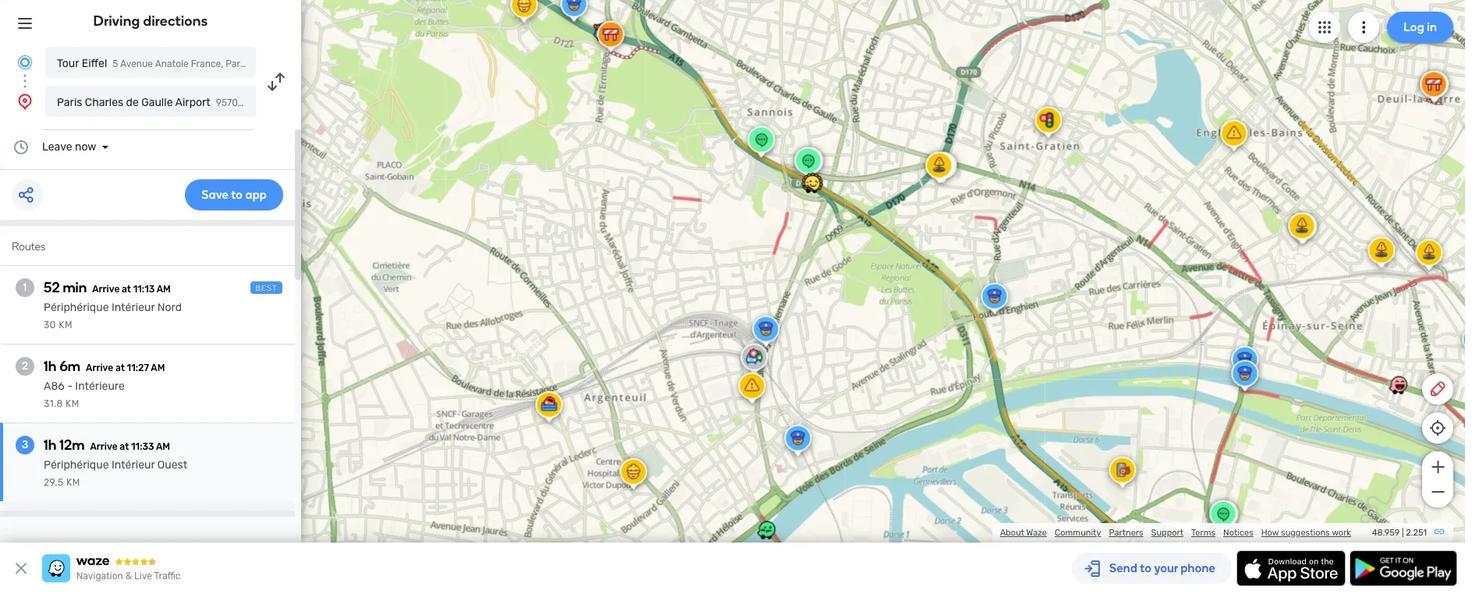 Task type: locate. For each thing, give the bounding box(es) containing it.
best
[[255, 284, 278, 293]]

52
[[44, 279, 60, 297]]

périphérique
[[44, 301, 109, 314], [44, 459, 109, 472]]

am inside the 1h 6m arrive at 11:27 am
[[151, 363, 165, 374]]

1h for 1h 12m
[[44, 437, 57, 454]]

intérieur down 11:33
[[111, 459, 155, 472]]

0 vertical spatial intérieur
[[111, 301, 155, 314]]

2
[[22, 360, 28, 373]]

arrive up périphérique intérieur ouest 29.5 km
[[90, 442, 118, 453]]

live
[[134, 571, 152, 582]]

48.959
[[1372, 528, 1400, 538]]

driving
[[93, 12, 140, 30]]

zoom out image
[[1428, 483, 1448, 502]]

km down -
[[66, 399, 79, 410]]

how
[[1262, 528, 1279, 538]]

2 vertical spatial arrive
[[90, 442, 118, 453]]

1 vertical spatial km
[[66, 399, 79, 410]]

a86
[[44, 380, 65, 393]]

1h left 12m
[[44, 437, 57, 454]]

arrive inside 1h 12m arrive at 11:33 am
[[90, 442, 118, 453]]

1h left the 6m
[[44, 358, 57, 375]]

intérieur for 52 min
[[111, 301, 155, 314]]

am for 12m
[[156, 442, 170, 453]]

intérieur
[[111, 301, 155, 314], [111, 459, 155, 472]]

périphérique down 12m
[[44, 459, 109, 472]]

am
[[157, 284, 171, 295], [151, 363, 165, 374], [156, 442, 170, 453]]

at inside 1h 12m arrive at 11:33 am
[[120, 442, 129, 453]]

terms
[[1191, 528, 1216, 538]]

community link
[[1055, 528, 1101, 538]]

0 vertical spatial arrive
[[92, 284, 120, 295]]

km inside a86 - intérieure 31.8 km
[[66, 399, 79, 410]]

1h
[[44, 358, 57, 375], [44, 437, 57, 454]]

périphérique inside périphérique intérieur ouest 29.5 km
[[44, 459, 109, 472]]

périphérique for min
[[44, 301, 109, 314]]

clock image
[[12, 138, 30, 157]]

gaulle
[[141, 96, 173, 109]]

km
[[59, 320, 73, 331], [66, 399, 79, 410], [66, 478, 80, 488]]

6m
[[59, 358, 80, 375]]

at left the 11:27
[[115, 363, 125, 374]]

am inside 52 min arrive at 11:13 am
[[157, 284, 171, 295]]

de
[[126, 96, 139, 109]]

2 vertical spatial am
[[156, 442, 170, 453]]

paris
[[57, 96, 82, 109]]

0 vertical spatial 1h
[[44, 358, 57, 375]]

2 vertical spatial km
[[66, 478, 80, 488]]

2 périphérique from the top
[[44, 459, 109, 472]]

intérieur for 1h 12m
[[111, 459, 155, 472]]

pencil image
[[1429, 380, 1447, 399]]

at inside the 1h 6m arrive at 11:27 am
[[115, 363, 125, 374]]

airport
[[175, 96, 211, 109]]

arrive inside the 1h 6m arrive at 11:27 am
[[86, 363, 113, 374]]

anatole
[[155, 59, 189, 69]]

france,
[[191, 59, 223, 69]]

link image
[[1433, 526, 1446, 538]]

at inside 52 min arrive at 11:13 am
[[122, 284, 131, 295]]

2 intérieur from the top
[[111, 459, 155, 472]]

about waze link
[[1000, 528, 1047, 538]]

1 1h from the top
[[44, 358, 57, 375]]

traffic
[[154, 571, 181, 582]]

arrive up périphérique intérieur nord 30 km
[[92, 284, 120, 295]]

1
[[23, 281, 27, 294]]

am up nord
[[157, 284, 171, 295]]

at
[[122, 284, 131, 295], [115, 363, 125, 374], [120, 442, 129, 453]]

11:27
[[127, 363, 149, 374]]

intérieur inside périphérique intérieur ouest 29.5 km
[[111, 459, 155, 472]]

0 vertical spatial am
[[157, 284, 171, 295]]

am right the 11:27
[[151, 363, 165, 374]]

km inside périphérique intérieur nord 30 km
[[59, 320, 73, 331]]

km right 29.5
[[66, 478, 80, 488]]

périphérique inside périphérique intérieur nord 30 km
[[44, 301, 109, 314]]

leave
[[42, 140, 72, 154]]

0 vertical spatial at
[[122, 284, 131, 295]]

3
[[22, 439, 28, 452]]

am for 6m
[[151, 363, 165, 374]]

intérieur down 11:13
[[111, 301, 155, 314]]

5
[[113, 59, 118, 69]]

arrive up intérieure
[[86, 363, 113, 374]]

0 vertical spatial km
[[59, 320, 73, 331]]

1 périphérique from the top
[[44, 301, 109, 314]]

30
[[44, 320, 56, 331]]

intérieur inside périphérique intérieur nord 30 km
[[111, 301, 155, 314]]

km inside périphérique intérieur ouest 29.5 km
[[66, 478, 80, 488]]

1 vertical spatial at
[[115, 363, 125, 374]]

paris charles de gaulle airport
[[57, 96, 211, 109]]

1 vertical spatial am
[[151, 363, 165, 374]]

a86 - intérieure 31.8 km
[[44, 380, 125, 410]]

2 1h from the top
[[44, 437, 57, 454]]

arrive
[[92, 284, 120, 295], [86, 363, 113, 374], [90, 442, 118, 453]]

about
[[1000, 528, 1025, 538]]

driving directions
[[93, 12, 208, 30]]

suggestions
[[1281, 528, 1330, 538]]

1 vertical spatial intérieur
[[111, 459, 155, 472]]

at left 11:13
[[122, 284, 131, 295]]

1 intérieur from the top
[[111, 301, 155, 314]]

am right 11:33
[[156, 442, 170, 453]]

périphérique down min
[[44, 301, 109, 314]]

terms link
[[1191, 528, 1216, 538]]

2 vertical spatial at
[[120, 442, 129, 453]]

at left 11:33
[[120, 442, 129, 453]]

am inside 1h 12m arrive at 11:33 am
[[156, 442, 170, 453]]

paris,
[[226, 59, 250, 69]]

0 vertical spatial périphérique
[[44, 301, 109, 314]]

charles
[[85, 96, 123, 109]]

km right 30
[[59, 320, 73, 331]]

routes
[[12, 240, 45, 254]]

1 vertical spatial 1h
[[44, 437, 57, 454]]

am for min
[[157, 284, 171, 295]]

1 vertical spatial périphérique
[[44, 459, 109, 472]]

arrive inside 52 min arrive at 11:13 am
[[92, 284, 120, 295]]

navigation & live traffic
[[76, 571, 181, 582]]

1 vertical spatial arrive
[[86, 363, 113, 374]]

&
[[125, 571, 132, 582]]



Task type: describe. For each thing, give the bounding box(es) containing it.
directions
[[143, 12, 208, 30]]

arrive for 52 min
[[92, 284, 120, 295]]

at for 6m
[[115, 363, 125, 374]]

eiffel
[[82, 57, 107, 70]]

48.959 | 2.251
[[1372, 528, 1427, 538]]

waze
[[1027, 528, 1047, 538]]

52 min arrive at 11:13 am
[[44, 279, 171, 297]]

notices link
[[1224, 528, 1254, 538]]

avenue
[[120, 59, 153, 69]]

current location image
[[16, 53, 34, 72]]

about waze community partners support terms notices how suggestions work
[[1000, 528, 1351, 538]]

11:33
[[131, 442, 154, 453]]

2.251
[[1406, 528, 1427, 538]]

support
[[1151, 528, 1184, 538]]

support link
[[1151, 528, 1184, 538]]

how suggestions work link
[[1262, 528, 1351, 538]]

nord
[[157, 301, 182, 314]]

29.5
[[44, 478, 64, 488]]

ouest
[[157, 459, 187, 472]]

x image
[[12, 559, 30, 578]]

périphérique intérieur nord 30 km
[[44, 301, 182, 331]]

km for min
[[59, 320, 73, 331]]

tour
[[57, 57, 79, 70]]

arrive for 1h 6m
[[86, 363, 113, 374]]

min
[[63, 279, 87, 297]]

location image
[[16, 92, 34, 111]]

31.8
[[44, 399, 63, 410]]

community
[[1055, 528, 1101, 538]]

12m
[[59, 437, 85, 454]]

intérieure
[[75, 380, 125, 393]]

-
[[67, 380, 73, 393]]

périphérique intérieur ouest 29.5 km
[[44, 459, 187, 488]]

1h for 1h 6m
[[44, 358, 57, 375]]

at for min
[[122, 284, 131, 295]]

paris charles de gaulle airport button
[[45, 86, 256, 117]]

|
[[1402, 528, 1404, 538]]

now
[[75, 140, 96, 154]]

km for 12m
[[66, 478, 80, 488]]

1h 12m arrive at 11:33 am
[[44, 437, 170, 454]]

tour eiffel 5 avenue anatole france, paris, france
[[57, 57, 282, 70]]

périphérique for 12m
[[44, 459, 109, 472]]

partners link
[[1109, 528, 1144, 538]]

1h 6m arrive at 11:27 am
[[44, 358, 165, 375]]

leave now
[[42, 140, 96, 154]]

at for 12m
[[120, 442, 129, 453]]

zoom in image
[[1428, 458, 1448, 477]]

arrive for 1h 12m
[[90, 442, 118, 453]]

work
[[1332, 528, 1351, 538]]

notices
[[1224, 528, 1254, 538]]

partners
[[1109, 528, 1144, 538]]

navigation
[[76, 571, 123, 582]]

france
[[252, 59, 282, 69]]

11:13
[[133, 284, 155, 295]]

km for 6m
[[66, 399, 79, 410]]



Task type: vqa. For each thing, say whether or not it's contained in the screenshot.
the middle OR,
no



